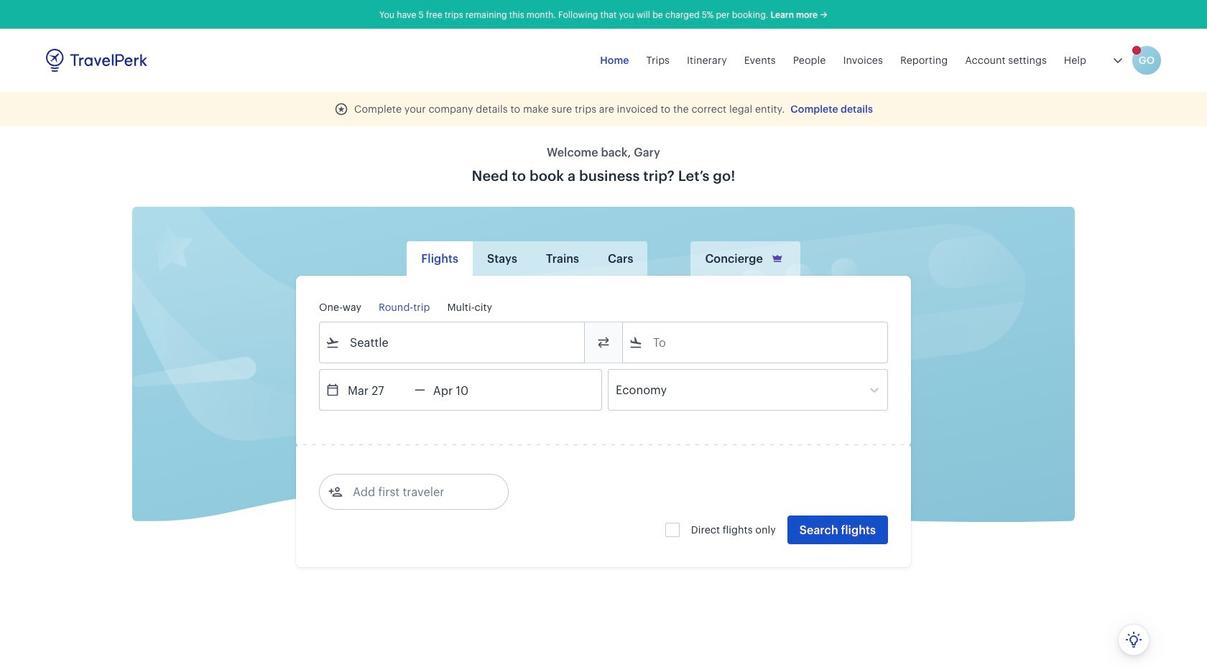 Task type: vqa. For each thing, say whether or not it's contained in the screenshot.
add first traveler search box
yes



Task type: locate. For each thing, give the bounding box(es) containing it.
From search field
[[340, 331, 566, 354]]

Return text field
[[425, 370, 500, 410]]

To search field
[[643, 331, 869, 354]]

Add first traveler search field
[[343, 481, 492, 504]]



Task type: describe. For each thing, give the bounding box(es) containing it.
Depart text field
[[340, 370, 415, 410]]



